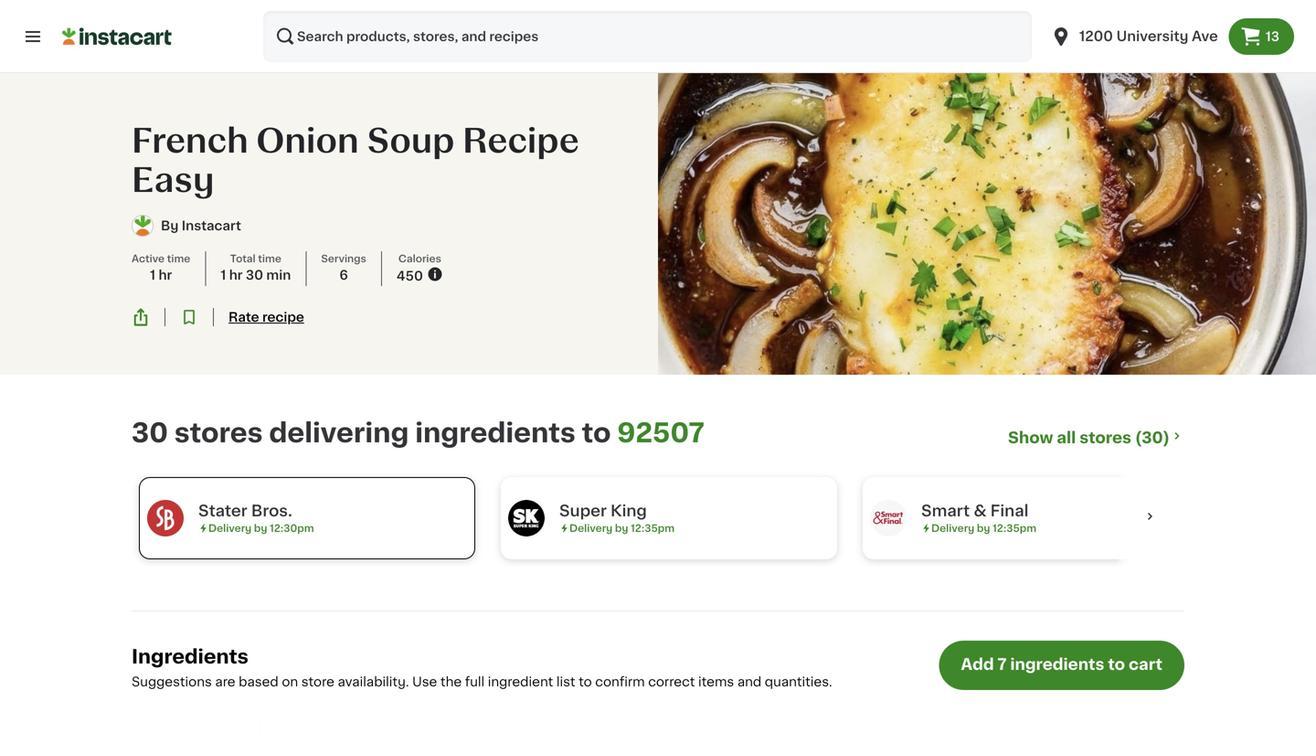 Task type: locate. For each thing, give the bounding box(es) containing it.
smart
[[922, 503, 970, 519]]

stores inside button
[[1080, 430, 1132, 446]]

30 stores delivering ingredients to 92507
[[132, 420, 705, 446]]

show
[[1008, 430, 1054, 446]]

time up min
[[258, 254, 282, 264]]

recipe
[[262, 311, 304, 324]]

2 12:35pm from the left
[[993, 523, 1037, 534]]

1 inside total time 1 hr 30 min
[[221, 269, 226, 282]]

1 horizontal spatial hr
[[229, 269, 243, 282]]

1 down instacart
[[221, 269, 226, 282]]

30 up stater bros. image
[[132, 420, 168, 446]]

1 horizontal spatial 12:35pm
[[993, 523, 1037, 534]]

2 horizontal spatial by
[[977, 523, 991, 534]]

6
[[340, 269, 348, 282]]

0 horizontal spatial by
[[254, 523, 267, 534]]

0 horizontal spatial 1
[[150, 269, 155, 282]]

(30)
[[1136, 430, 1170, 446]]

2 vertical spatial to
[[579, 676, 592, 688]]

time for 1 hr
[[167, 254, 190, 264]]

show all stores (30) button
[[1008, 428, 1185, 448]]

stores up stater
[[174, 420, 263, 446]]

2 1 from the left
[[221, 269, 226, 282]]

university
[[1117, 30, 1189, 43]]

12:35pm down "king"
[[631, 523, 675, 534]]

super king
[[560, 503, 647, 519]]

1 1 from the left
[[150, 269, 155, 282]]

delivery by 12:35pm down "king"
[[570, 523, 675, 534]]

1 horizontal spatial stores
[[1080, 430, 1132, 446]]

1 horizontal spatial delivery by 12:35pm
[[932, 523, 1037, 534]]

delivery down super on the bottom of the page
[[570, 523, 613, 534]]

30 inside total time 1 hr 30 min
[[246, 269, 263, 282]]

stores right all
[[1080, 430, 1132, 446]]

0 horizontal spatial hr
[[159, 269, 172, 282]]

1 down active
[[150, 269, 155, 282]]

by down &
[[977, 523, 991, 534]]

calories
[[399, 254, 442, 264]]

0 horizontal spatial time
[[167, 254, 190, 264]]

3 delivery from the left
[[932, 523, 975, 534]]

0 horizontal spatial 12:35pm
[[631, 523, 675, 534]]

12:35pm for super king
[[631, 523, 675, 534]]

1 12:35pm from the left
[[631, 523, 675, 534]]

1 for 1 hr
[[150, 269, 155, 282]]

0 horizontal spatial delivery by 12:35pm
[[570, 523, 675, 534]]

1 delivery from the left
[[208, 523, 252, 534]]

delivery by 12:30pm
[[208, 523, 314, 534]]

hr
[[159, 269, 172, 282], [229, 269, 243, 282]]

2 delivery from the left
[[570, 523, 613, 534]]

hr down total
[[229, 269, 243, 282]]

0 vertical spatial ingredients
[[415, 420, 576, 446]]

ingredients
[[415, 420, 576, 446], [1011, 657, 1105, 672]]

items
[[699, 676, 734, 688]]

1 horizontal spatial time
[[258, 254, 282, 264]]

0 vertical spatial to
[[582, 420, 611, 446]]

full
[[465, 676, 485, 688]]

30 down total
[[246, 269, 263, 282]]

min
[[266, 269, 291, 282]]

1 horizontal spatial by
[[615, 523, 629, 534]]

1 horizontal spatial ingredients
[[1011, 657, 1105, 672]]

delivery for smart
[[932, 523, 975, 534]]

3 by from the left
[[977, 523, 991, 534]]

Search field
[[263, 11, 1032, 62]]

hr inside active time 1 hr
[[159, 269, 172, 282]]

delivery by 12:35pm
[[570, 523, 675, 534], [932, 523, 1037, 534]]

easy
[[132, 164, 214, 197]]

7
[[998, 657, 1007, 672]]

availability.
[[338, 676, 409, 688]]

recipe
[[463, 125, 579, 157]]

super king image
[[508, 500, 545, 537]]

by
[[254, 523, 267, 534], [615, 523, 629, 534], [977, 523, 991, 534]]

to right list
[[579, 676, 592, 688]]

delivery down smart
[[932, 523, 975, 534]]

store
[[301, 676, 335, 688]]

None search field
[[263, 11, 1032, 62]]

12:35pm down final
[[993, 523, 1037, 534]]

hr inside total time 1 hr 30 min
[[229, 269, 243, 282]]

delivery by 12:35pm down &
[[932, 523, 1037, 534]]

use
[[412, 676, 437, 688]]

servings 6
[[321, 254, 367, 282]]

2 time from the left
[[258, 254, 282, 264]]

hr down active
[[159, 269, 172, 282]]

0 vertical spatial 30
[[246, 269, 263, 282]]

to left cart
[[1108, 657, 1126, 672]]

delivery for stater
[[208, 523, 252, 534]]

smart & final image
[[870, 500, 907, 537]]

1200 university ave button
[[1039, 11, 1230, 62]]

instacart
[[182, 220, 241, 232]]

&
[[974, 503, 987, 519]]

0 horizontal spatial delivery
[[208, 523, 252, 534]]

1 inside active time 1 hr
[[150, 269, 155, 282]]

1 vertical spatial to
[[1108, 657, 1126, 672]]

delivery down stater
[[208, 523, 252, 534]]

1200
[[1080, 30, 1114, 43]]

time inside active time 1 hr
[[167, 254, 190, 264]]

1 vertical spatial 30
[[132, 420, 168, 446]]

delivering
[[269, 420, 409, 446]]

1
[[150, 269, 155, 282], [221, 269, 226, 282]]

1 by from the left
[[254, 523, 267, 534]]

to inside button
[[1108, 657, 1126, 672]]

ingredients inside add 7 ingredients to cart button
[[1011, 657, 1105, 672]]

1 horizontal spatial 30
[[246, 269, 263, 282]]

time
[[167, 254, 190, 264], [258, 254, 282, 264]]

12:35pm
[[631, 523, 675, 534], [993, 523, 1037, 534]]

servings
[[321, 254, 367, 264]]

1 vertical spatial ingredients
[[1011, 657, 1105, 672]]

to left 92507
[[582, 420, 611, 446]]

bros.
[[251, 503, 292, 519]]

stater bros.
[[198, 503, 292, 519]]

0 horizontal spatial ingredients
[[415, 420, 576, 446]]

1 hr from the left
[[159, 269, 172, 282]]

by
[[161, 220, 179, 232]]

1 horizontal spatial 1
[[221, 269, 226, 282]]

by down bros.
[[254, 523, 267, 534]]

1 horizontal spatial delivery
[[570, 523, 613, 534]]

ingredients right 7
[[1011, 657, 1105, 672]]

1 time from the left
[[167, 254, 190, 264]]

2 by from the left
[[615, 523, 629, 534]]

30
[[246, 269, 263, 282], [132, 420, 168, 446]]

stores
[[174, 420, 263, 446], [1080, 430, 1132, 446]]

ingredients up super king image
[[415, 420, 576, 446]]

delivery for super
[[570, 523, 613, 534]]

92507
[[617, 420, 705, 446]]

quantities.
[[765, 676, 833, 688]]

by down "king"
[[615, 523, 629, 534]]

french
[[132, 125, 249, 157]]

by for bros.
[[254, 523, 267, 534]]

to
[[582, 420, 611, 446], [1108, 657, 1126, 672], [579, 676, 592, 688]]

are
[[215, 676, 236, 688]]

2 delivery by 12:35pm from the left
[[932, 523, 1037, 534]]

2 horizontal spatial delivery
[[932, 523, 975, 534]]

2 hr from the left
[[229, 269, 243, 282]]

time inside total time 1 hr 30 min
[[258, 254, 282, 264]]

delivery
[[208, 523, 252, 534], [570, 523, 613, 534], [932, 523, 975, 534]]

time right active
[[167, 254, 190, 264]]

king
[[611, 503, 647, 519]]

delivery by 12:35pm for &
[[932, 523, 1037, 534]]

instacart logo image
[[62, 26, 172, 48]]

by for king
[[615, 523, 629, 534]]

1 delivery by 12:35pm from the left
[[570, 523, 675, 534]]



Task type: describe. For each thing, give the bounding box(es) containing it.
12:35pm for smart & final
[[993, 523, 1037, 534]]

active time 1 hr
[[132, 254, 190, 282]]

13 button
[[1230, 18, 1295, 55]]

smart & final
[[922, 503, 1029, 519]]

add
[[961, 657, 994, 672]]

add 7 ingredients to cart
[[961, 657, 1163, 672]]

soup
[[367, 125, 455, 157]]

rate recipe
[[229, 311, 304, 324]]

13
[[1266, 30, 1280, 43]]

1200 university ave
[[1080, 30, 1219, 43]]

ave
[[1192, 30, 1219, 43]]

french onion soup recipe easy on a chef's table. image
[[658, 73, 1317, 375]]

ingredient
[[488, 676, 553, 688]]

active
[[132, 254, 165, 264]]

by instacart
[[161, 220, 241, 232]]

stater
[[198, 503, 247, 519]]

super
[[560, 503, 607, 519]]

by for &
[[977, 523, 991, 534]]

based
[[239, 676, 279, 688]]

and
[[738, 676, 762, 688]]

onion
[[256, 125, 359, 157]]

french onion soup recipe easy
[[132, 125, 579, 197]]

list
[[557, 676, 576, 688]]

rate
[[229, 311, 259, 324]]

show all stores (30)
[[1008, 430, 1170, 446]]

hr for 1 hr 30 min
[[229, 269, 243, 282]]

confirm
[[595, 676, 645, 688]]

total time 1 hr 30 min
[[221, 254, 291, 282]]

all
[[1057, 430, 1076, 446]]

total
[[230, 254, 256, 264]]

on
[[282, 676, 298, 688]]

final
[[991, 503, 1029, 519]]

0 horizontal spatial stores
[[174, 420, 263, 446]]

1200 university ave button
[[1050, 11, 1219, 62]]

0 horizontal spatial 30
[[132, 420, 168, 446]]

suggestions are based on store availability. use the full ingredient list to confirm correct items and quantities.
[[132, 676, 833, 688]]

12:30pm
[[270, 523, 314, 534]]

450
[[397, 270, 423, 283]]

the
[[441, 676, 462, 688]]

cart
[[1129, 657, 1163, 672]]

time for 1 hr 30 min
[[258, 254, 282, 264]]

1 for 1 hr 30 min
[[221, 269, 226, 282]]

add 7 ingredients to cart button
[[939, 641, 1185, 690]]

correct
[[648, 676, 695, 688]]

delivery by 12:35pm for king
[[570, 523, 675, 534]]

stater bros. image
[[147, 500, 184, 537]]

suggestions
[[132, 676, 212, 688]]

hr for 1 hr
[[159, 269, 172, 282]]

rate recipe button
[[229, 308, 304, 327]]



Task type: vqa. For each thing, say whether or not it's contained in the screenshot.
Sticks,
no



